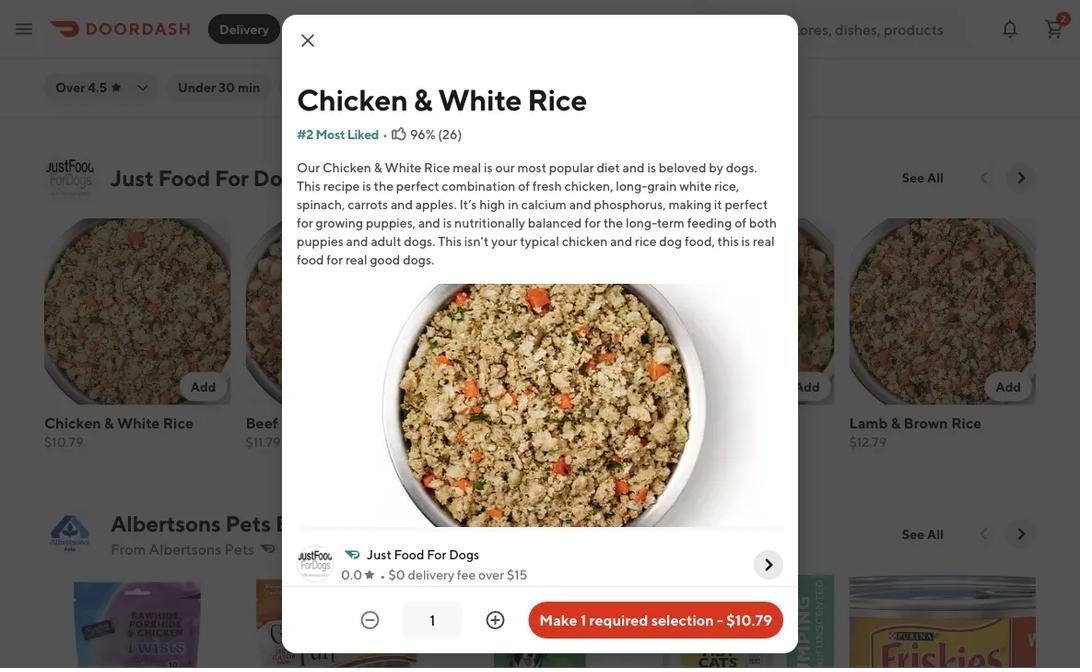 Task type: vqa. For each thing, say whether or not it's contained in the screenshot.
$25.00
no



Task type: locate. For each thing, give the bounding box(es) containing it.
macaroni
[[447, 434, 511, 452]]

and up puppies,
[[391, 197, 413, 212]]

white for chicken & white rice
[[438, 82, 522, 117]]

1 add from the left
[[191, 379, 216, 394]]

this
[[297, 178, 321, 194], [438, 234, 462, 249]]

see all link
[[891, 163, 955, 193], [891, 519, 955, 549]]

food inside nulo medalseries cat & kitten food turkey & duck (3 oz) $1.79
[[493, 52, 529, 70]]

popular
[[549, 160, 594, 175]]

just food for dogs down under 30 min button
[[111, 165, 306, 191]]

4 add button from the left
[[784, 372, 831, 401]]

previous button of carousel image for next button of carousel image
[[975, 169, 994, 187]]

1 horizontal spatial cat
[[792, 32, 817, 50]]

perfect up both
[[725, 197, 768, 212]]

(3 down pouch
[[44, 93, 58, 111]]

1 all from the top
[[927, 170, 944, 185]]

white
[[438, 82, 522, 117], [385, 160, 422, 175], [117, 414, 160, 431]]

all
[[927, 170, 944, 185], [927, 526, 944, 541]]

3 add from the left
[[593, 379, 619, 394]]

all left next button of carousel image
[[927, 170, 944, 185]]

1 vertical spatial turkey
[[447, 414, 493, 431]]

and left rice
[[610, 234, 633, 249]]

turkey down medalseries at top
[[532, 52, 578, 70]]

0 vertical spatial (3
[[447, 73, 461, 90]]

min right 39
[[312, 540, 337, 558]]

0 horizontal spatial just food for dogs
[[111, 165, 306, 191]]

royal canin size health nutrition chunks in gravy pouch small puppy food (3 oz)
[[44, 32, 223, 111]]

dinner
[[850, 73, 896, 90]]

0 horizontal spatial tuna
[[766, 52, 800, 70]]

0 vertical spatial previous button of carousel image
[[975, 169, 994, 187]]

#2
[[297, 127, 313, 142]]

rice,
[[715, 178, 739, 194]]

from
[[111, 540, 146, 558]]

• left 39
[[282, 540, 288, 558]]

real
[[753, 234, 775, 249], [346, 252, 367, 267]]

open menu image
[[13, 18, 35, 40]]

over
[[55, 80, 85, 95]]

1 horizontal spatial tuna
[[992, 52, 1025, 70]]

• for •
[[383, 127, 388, 142]]

pets down albertsons pets best sellers
[[224, 540, 254, 558]]

see for next button of carousel icon
[[902, 526, 925, 541]]

just food for dogs
[[111, 165, 306, 191], [367, 547, 479, 562]]

all for next button of carousel image
[[927, 170, 944, 185]]

0 horizontal spatial dogs
[[253, 165, 306, 191]]

0 horizontal spatial real
[[346, 252, 367, 267]]

food up $0
[[394, 547, 424, 562]]

pets
[[225, 511, 271, 537], [224, 540, 254, 558]]

1 see all link from the top
[[891, 163, 955, 193]]

0 horizontal spatial just
[[111, 165, 154, 191]]

30
[[218, 80, 235, 95]]

white inside chicken & white rice $10.79
[[117, 414, 160, 431]]

long- up phosphorus,
[[616, 178, 647, 194]]

food down gravy
[[180, 73, 215, 90]]

2 see from the top
[[902, 526, 925, 541]]

chicken & white rice $10.79
[[44, 414, 194, 449]]

for up puppies on the top left
[[297, 215, 313, 230]]

decrease quantity by 1 image
[[359, 609, 381, 631]]

(3 up $1.79
[[447, 73, 461, 90]]

chicken & white rice image
[[297, 284, 784, 527]]

0 vertical spatial turkey
[[532, 52, 578, 70]]

2 all from the top
[[927, 526, 944, 541]]

0 vertical spatial min
[[238, 80, 260, 95]]

1 vertical spatial (3
[[44, 93, 58, 111]]

oz) inside nulo medalseries cat & kitten food turkey & duck (3 oz) $1.79
[[464, 73, 485, 90]]

0 horizontal spatial cat
[[572, 32, 597, 50]]

pickup button
[[280, 14, 344, 44]]

0 horizontal spatial this
[[297, 178, 321, 194]]

add for chicken & white rice
[[191, 379, 216, 394]]

1 horizontal spatial just food for dogs
[[367, 547, 479, 562]]

albertsons right from at the left of the page
[[149, 540, 222, 558]]

2 add button from the left
[[381, 372, 428, 401]]

of down most
[[518, 178, 530, 194]]

0 horizontal spatial $10.29
[[447, 454, 487, 470]]

oz) inside wellness minced natural grain free cat food tuna dinner (5.5 oz)
[[930, 73, 951, 90]]

2 see all from the top
[[902, 526, 944, 541]]

1 vertical spatial just food for dogs
[[367, 547, 479, 562]]

0 vertical spatial $10.29
[[648, 434, 688, 449]]

nutritionally
[[455, 215, 525, 230]]

1 horizontal spatial beef
[[358, 52, 390, 70]]

food inside 'link'
[[158, 165, 210, 191]]

0 vertical spatial perfect
[[396, 178, 439, 194]]

the up carrots
[[374, 178, 394, 194]]

beef down diet
[[358, 52, 390, 70]]

oz) down kitten
[[464, 73, 485, 90]]

• inside "chicken & white rice" dialog
[[383, 127, 388, 142]]

0 vertical spatial see all
[[902, 170, 944, 185]]

1 vertical spatial perfect
[[725, 197, 768, 212]]

potato right 'sweet'
[[739, 414, 786, 431]]

potato inside beef & russet potato $11.79
[[344, 414, 391, 431]]

food down the natural
[[953, 52, 989, 70]]

rice
[[527, 82, 587, 117], [424, 160, 450, 175], [163, 414, 194, 431], [951, 414, 982, 431]]

add button for lamb & brown rice
[[985, 372, 1032, 401]]

(3 inside royal canin size health nutrition chunks in gravy pouch small puppy food (3 oz)
[[44, 93, 58, 111]]

2 horizontal spatial white
[[438, 82, 522, 117]]

3 add button from the left
[[582, 372, 630, 401]]

in
[[166, 52, 179, 70], [508, 197, 519, 212]]

dogs. up rice,
[[726, 160, 758, 175]]

add button for fish & sweet potato
[[784, 372, 831, 401]]

1 see all from the top
[[902, 170, 944, 185]]

dog
[[659, 234, 682, 249]]

treats left the stew
[[709, 32, 752, 50]]

1 horizontal spatial for
[[427, 547, 447, 562]]

over
[[478, 567, 504, 583]]

$10.29 down 'fish'
[[648, 434, 688, 449]]

long- up rice
[[626, 215, 657, 230]]

1 horizontal spatial of
[[735, 215, 747, 230]]

0 horizontal spatial •
[[282, 540, 288, 558]]

96%
[[410, 127, 436, 142]]

1 vertical spatial dogs
[[449, 547, 479, 562]]

beef inside beef & russet potato $11.79
[[246, 414, 278, 431]]

1 vertical spatial albertsons
[[149, 540, 222, 558]]

add
[[191, 379, 216, 394], [392, 379, 417, 394], [593, 379, 619, 394], [795, 379, 820, 394], [996, 379, 1021, 394]]

oz) for nulo
[[464, 73, 485, 90]]

for up chicken
[[585, 215, 601, 230]]

grain
[[850, 52, 888, 70]]

•
[[383, 127, 388, 142], [282, 540, 288, 558]]

of up the this
[[735, 215, 747, 230]]

dogs. right good
[[403, 252, 434, 267]]

1 vertical spatial min
[[312, 540, 337, 558]]

& inside 'fish & sweet potato $10.29'
[[680, 414, 690, 431]]

1 add button from the left
[[180, 372, 227, 401]]

add button for beef & russet potato
[[381, 372, 428, 401]]

it
[[714, 197, 722, 212]]

1 see from the top
[[902, 170, 925, 185]]

• for • 39 min
[[282, 540, 288, 558]]

1 horizontal spatial turkey
[[532, 52, 578, 70]]

potato inside 'fish & sweet potato $10.29'
[[739, 414, 786, 431]]

1 horizontal spatial real
[[753, 234, 775, 249]]

0 horizontal spatial (3
[[44, 93, 58, 111]]

rice inside our chicken & white rice meal is our most popular diet and is beloved by dogs. this recipe is the perfect combination of fresh chicken, long-grain white rice, spinach, carrots and apples. it's high in calcium and phosphorus, making it perfect for growing puppies, and is nutritionally balanced for the long-term feeding of both puppies and adult dogs. this isn't your typical chicken and rice dog food, this is real food for real good dogs.
[[424, 160, 450, 175]]

& inside 'turkey & whole wheat macaroni $10.29'
[[496, 414, 506, 431]]

gravy
[[182, 52, 223, 70]]

1 horizontal spatial min
[[312, 540, 337, 558]]

dogs. right adult
[[404, 234, 435, 249]]

all left next button of carousel icon
[[927, 526, 944, 541]]

2 potato from the left
[[739, 414, 786, 431]]

food down medalseries at top
[[493, 52, 529, 70]]

most
[[517, 160, 547, 175]]

grain
[[647, 178, 677, 194]]

rice for chicken & white rice $10.79
[[163, 414, 194, 431]]

1 vertical spatial treats
[[648, 52, 691, 70]]

0 vertical spatial pets
[[225, 511, 271, 537]]

kitten
[[447, 52, 490, 70]]

1 vertical spatial previous button of carousel image
[[975, 525, 994, 543]]

$10.29 down the 'macaroni'
[[447, 454, 487, 470]]

turkey up the 'macaroni'
[[447, 414, 493, 431]]

0 horizontal spatial min
[[238, 80, 260, 95]]

cat inside nulo medalseries cat & kitten food turkey & duck (3 oz) $1.79
[[572, 32, 597, 50]]

0 vertical spatial see all link
[[891, 163, 955, 193]]

1 vertical spatial white
[[385, 160, 422, 175]]

tuna inside lickable treats stew cat treats chicken & tuna (1.4 oz)
[[766, 52, 800, 70]]

$3.29
[[246, 95, 279, 110]]

$10.29
[[648, 434, 688, 449], [447, 454, 487, 470]]

0 horizontal spatial $10.79
[[44, 434, 84, 449]]

previous button of carousel image left next button of carousel image
[[975, 169, 994, 187]]

see for next button of carousel image
[[902, 170, 925, 185]]

1 vertical spatial just
[[367, 547, 392, 562]]

0 vertical spatial $10.79
[[44, 434, 84, 449]]

0 vertical spatial white
[[438, 82, 522, 117]]

1 vertical spatial $10.29
[[447, 454, 487, 470]]

0 horizontal spatial treats
[[648, 52, 691, 70]]

tuna for stew
[[766, 52, 800, 70]]

pets left best
[[225, 511, 271, 537]]

next button of carousel image
[[1012, 169, 1031, 187]]

cat down minced
[[925, 52, 950, 70]]

just food for dogs inside "chicken & white rice" dialog
[[367, 547, 479, 562]]

albertsons up from albertsons pets at left bottom
[[111, 511, 221, 537]]

see
[[902, 170, 925, 185], [902, 526, 925, 541]]

cat up duck
[[572, 32, 597, 50]]

in right high
[[508, 197, 519, 212]]

cat inside wellness minced natural grain free cat food tuna dinner (5.5 oz)
[[925, 52, 950, 70]]

min inside under 30 min button
[[238, 80, 260, 95]]

2 see all link from the top
[[891, 519, 955, 549]]

oz) right (5.5
[[930, 73, 951, 90]]

2 horizontal spatial cat
[[925, 52, 950, 70]]

0 vertical spatial •
[[383, 127, 388, 142]]

0 horizontal spatial white
[[117, 414, 160, 431]]

nutrition
[[44, 52, 108, 70]]

1 horizontal spatial potato
[[739, 414, 786, 431]]

0 vertical spatial beef
[[358, 52, 390, 70]]

$10.79 inside button
[[727, 612, 772, 629]]

rice inside lamb & brown rice $12.79
[[951, 414, 982, 431]]

1 potato from the left
[[344, 414, 391, 431]]

1 horizontal spatial (3
[[447, 73, 461, 90]]

0 vertical spatial dogs.
[[726, 160, 758, 175]]

potato right russet
[[344, 414, 391, 431]]

chicken,
[[565, 178, 614, 194]]

small
[[91, 73, 129, 90]]

this down our
[[297, 178, 321, 194]]

0 horizontal spatial turkey
[[447, 414, 493, 431]]

min for under 30 min
[[238, 80, 260, 95]]

add button
[[180, 372, 227, 401], [381, 372, 428, 401], [582, 372, 630, 401], [784, 372, 831, 401], [985, 372, 1032, 401]]

1 horizontal spatial just
[[367, 547, 392, 562]]

just food for dogs image
[[297, 546, 334, 583]]

1 horizontal spatial $10.29
[[648, 434, 688, 449]]

1 vertical spatial dogs.
[[404, 234, 435, 249]]

cat up (1.4
[[792, 32, 817, 50]]

1 vertical spatial beef
[[246, 414, 278, 431]]

close chicken & white rice image
[[297, 29, 319, 52]]

real down both
[[753, 234, 775, 249]]

$10.29 inside 'fish & sweet potato $10.29'
[[648, 434, 688, 449]]

• right liked on the left top of the page
[[383, 127, 388, 142]]

chicken inside lickable treats stew cat treats chicken & tuna (1.4 oz)
[[694, 52, 751, 70]]

making
[[669, 197, 712, 212]]

rice
[[635, 234, 657, 249]]

add for beef & russet potato
[[392, 379, 417, 394]]

russet
[[294, 414, 341, 431]]

0 horizontal spatial perfect
[[396, 178, 439, 194]]

0 vertical spatial this
[[297, 178, 321, 194]]

0 vertical spatial real
[[753, 234, 775, 249]]

turkey inside nulo medalseries cat & kitten food turkey & duck (3 oz) $1.79
[[532, 52, 578, 70]]

real left good
[[346, 252, 367, 267]]

just inside 'link'
[[111, 165, 154, 191]]

2 tuna from the left
[[992, 52, 1025, 70]]

for inside the just food for dogs 'link'
[[215, 165, 249, 191]]

food inside wellness minced natural grain free cat food tuna dinner (5.5 oz)
[[953, 52, 989, 70]]

potato
[[344, 414, 391, 431], [739, 414, 786, 431]]

pouch
[[44, 73, 88, 90]]

1 vertical spatial all
[[927, 526, 944, 541]]

sweet
[[693, 414, 736, 431]]

oz) for hill's
[[315, 73, 337, 90]]

0 vertical spatial albertsons
[[111, 511, 221, 537]]

for
[[215, 165, 249, 191], [427, 547, 447, 562]]

diet
[[597, 160, 620, 175]]

1 horizontal spatial dogs
[[449, 547, 479, 562]]

tuna inside wellness minced natural grain free cat food tuna dinner (5.5 oz)
[[992, 52, 1025, 70]]

turkey & whole wheat macaroni $10.29
[[447, 414, 605, 470]]

and down chicken,
[[569, 197, 592, 212]]

tuna down the stew
[[766, 52, 800, 70]]

all for next button of carousel icon
[[927, 526, 944, 541]]

the down phosphorus,
[[604, 215, 623, 230]]

0 horizontal spatial the
[[374, 178, 394, 194]]

5 add button from the left
[[985, 372, 1032, 401]]

brown
[[904, 414, 948, 431]]

dogs
[[253, 165, 306, 191], [449, 547, 479, 562]]

0 vertical spatial of
[[518, 178, 530, 194]]

1 vertical spatial •
[[282, 540, 288, 558]]

see all for next button of carousel icon
[[902, 526, 944, 541]]

0 vertical spatial the
[[374, 178, 394, 194]]

our chicken & white rice meal is our most popular diet and is beloved by dogs. this recipe is the perfect combination of fresh chicken, long-grain white rice, spinach, carrots and apples. it's high in calcium and phosphorus, making it perfect for growing puppies, and is nutritionally balanced for the long-term feeding of both puppies and adult dogs. this isn't your typical chicken and rice dog food, this is real food for real good dogs.
[[297, 160, 777, 267]]

just food for dogs link
[[44, 152, 306, 204]]

1 horizontal spatial •
[[383, 127, 388, 142]]

4 add from the left
[[795, 379, 820, 394]]

2 previous button of carousel image from the top
[[975, 525, 994, 543]]

0 horizontal spatial potato
[[344, 414, 391, 431]]

food
[[297, 252, 324, 267]]

make
[[540, 612, 578, 629]]

royal
[[44, 32, 83, 50]]

for up delivery
[[427, 547, 447, 562]]

min
[[238, 80, 260, 95], [312, 540, 337, 558]]

2 add from the left
[[392, 379, 417, 394]]

min for • 39 min
[[312, 540, 337, 558]]

add for lamb & brown rice
[[996, 379, 1021, 394]]

free
[[891, 52, 922, 70]]

this left isn't on the top of the page
[[438, 234, 462, 249]]

0 vertical spatial in
[[166, 52, 179, 70]]

over 4.5 button
[[44, 73, 160, 102]]

best
[[275, 511, 322, 537]]

0 vertical spatial dogs
[[253, 165, 306, 191]]

for down puppies on the top left
[[327, 252, 343, 267]]

and right diet
[[623, 160, 645, 175]]

1 vertical spatial for
[[427, 547, 447, 562]]

&
[[600, 32, 609, 50], [581, 52, 591, 70], [754, 52, 763, 70], [414, 82, 432, 117], [374, 160, 382, 175], [104, 414, 114, 431], [281, 414, 291, 431], [496, 414, 506, 431], [680, 414, 690, 431], [891, 414, 901, 431]]

beef up $11.79
[[246, 414, 278, 431]]

1 horizontal spatial in
[[508, 197, 519, 212]]

see all
[[902, 170, 944, 185], [902, 526, 944, 541]]

long-
[[616, 178, 647, 194], [626, 215, 657, 230]]

oz)
[[315, 73, 337, 90], [464, 73, 485, 90], [648, 73, 670, 90], [930, 73, 951, 90], [61, 93, 83, 111]]

1 horizontal spatial treats
[[709, 32, 752, 50]]

hill's science diet mature adult dog food beef barley (13 oz) $3.29
[[246, 32, 423, 110]]

1 vertical spatial see
[[902, 526, 925, 541]]

1 tuna from the left
[[766, 52, 800, 70]]

treats down lickable
[[648, 52, 691, 70]]

chicken
[[694, 52, 751, 70], [297, 82, 408, 117], [323, 160, 371, 175], [44, 414, 101, 431]]

phosphorus,
[[594, 197, 666, 212]]

1 vertical spatial in
[[508, 197, 519, 212]]

0 vertical spatial just food for dogs
[[111, 165, 306, 191]]

2 vertical spatial white
[[117, 414, 160, 431]]

1 horizontal spatial $10.79
[[727, 612, 772, 629]]

in down health
[[166, 52, 179, 70]]

0 vertical spatial for
[[215, 165, 249, 191]]

in inside royal canin size health nutrition chunks in gravy pouch small puppy food (3 oz)
[[166, 52, 179, 70]]

oz) right (13
[[315, 73, 337, 90]]

oz) down lickable
[[648, 73, 670, 90]]

1 previous button of carousel image from the top
[[975, 169, 994, 187]]

previous button of carousel image
[[975, 169, 994, 187], [975, 525, 994, 543]]

just food for dogs up delivery
[[367, 547, 479, 562]]

science
[[283, 32, 337, 50]]

(1.4
[[803, 52, 827, 70]]

previous button of carousel image left next button of carousel icon
[[975, 525, 994, 543]]

1 vertical spatial see all link
[[891, 519, 955, 549]]

next button of carousel image
[[1012, 525, 1031, 543]]

rice for chicken & white rice
[[527, 82, 587, 117]]

5 add from the left
[[996, 379, 1021, 394]]

term
[[657, 215, 685, 230]]

2
[[1061, 13, 1066, 24]]

dogs up spinach,
[[253, 165, 306, 191]]

1 vertical spatial the
[[604, 215, 623, 230]]

0 horizontal spatial in
[[166, 52, 179, 70]]

dog
[[287, 52, 316, 70]]

oz) for wellness
[[930, 73, 951, 90]]

food down diet
[[319, 52, 354, 70]]

1 items, open order cart image
[[1043, 18, 1066, 40]]

39
[[291, 540, 309, 558]]

dogs up fee
[[449, 547, 479, 562]]

0 vertical spatial just
[[111, 165, 154, 191]]

food
[[319, 52, 354, 70], [493, 52, 529, 70], [953, 52, 989, 70], [180, 73, 215, 90], [158, 165, 210, 191], [394, 547, 424, 562]]

white inside our chicken & white rice meal is our most popular diet and is beloved by dogs. this recipe is the perfect combination of fresh chicken, long-grain white rice, spinach, carrots and apples. it's high in calcium and phosphorus, making it perfect for growing puppies, and is nutritionally balanced for the long-term feeding of both puppies and adult dogs. this isn't your typical chicken and rice dog food, this is real food for real good dogs.
[[385, 160, 422, 175]]

rice inside chicken & white rice $10.79
[[163, 414, 194, 431]]

1 horizontal spatial this
[[438, 234, 462, 249]]

1 vertical spatial $10.79
[[727, 612, 772, 629]]

for left our
[[215, 165, 249, 191]]

1 vertical spatial see all
[[902, 526, 944, 541]]

previous button of carousel image for next button of carousel icon
[[975, 525, 994, 543]]

oz) inside hill's science diet mature adult dog food beef barley (13 oz) $3.29
[[315, 73, 337, 90]]

food inside "chicken & white rice" dialog
[[394, 547, 424, 562]]

food down under
[[158, 165, 210, 191]]

tuna down the natural
[[992, 52, 1025, 70]]

0 vertical spatial all
[[927, 170, 944, 185]]

oz) down pouch
[[61, 93, 83, 111]]

puppies
[[297, 234, 344, 249]]

1 horizontal spatial white
[[385, 160, 422, 175]]

min right 30
[[238, 80, 260, 95]]

perfect up apples.
[[396, 178, 439, 194]]

$0
[[389, 567, 405, 583]]

under 30 min
[[178, 80, 260, 95]]



Task type: describe. For each thing, give the bounding box(es) containing it.
price
[[290, 80, 321, 95]]

white
[[680, 178, 712, 194]]

nulo medalseries cat & kitten food turkey & duck (3 oz) $1.79
[[447, 32, 630, 110]]

$2.69
[[44, 95, 78, 110]]

recipe
[[323, 178, 360, 194]]

barley
[[246, 73, 289, 90]]

potato for beef & russet potato
[[344, 414, 391, 431]]

meal
[[453, 160, 481, 175]]

chicken
[[562, 234, 608, 249]]

$11.79
[[246, 434, 281, 449]]

our
[[297, 160, 320, 175]]

$10.79 inside chicken & white rice $10.79
[[44, 434, 84, 449]]

carrots
[[348, 197, 388, 212]]

1 horizontal spatial for
[[327, 252, 343, 267]]

size
[[130, 32, 158, 50]]

delivery button
[[208, 14, 280, 44]]

apples.
[[415, 197, 457, 212]]

1 horizontal spatial perfect
[[725, 197, 768, 212]]

see all link for next button of carousel image
[[891, 163, 955, 193]]

add button for chicken & white rice
[[180, 372, 227, 401]]

and down apples.
[[418, 215, 441, 230]]

lamb & brown rice $12.79
[[850, 414, 982, 449]]

·
[[381, 563, 385, 587]]

is down apples.
[[443, 215, 452, 230]]

Current quantity is 1 number field
[[414, 610, 451, 631]]

add for turkey & whole wheat macaroni
[[593, 379, 619, 394]]

calcium
[[521, 197, 567, 212]]

food inside hill's science diet mature adult dog food beef barley (13 oz) $3.29
[[319, 52, 354, 70]]

minced
[[915, 32, 967, 50]]

lamb
[[850, 414, 888, 431]]

sellers
[[326, 511, 394, 537]]

stew
[[755, 32, 789, 50]]

& inside chicken & white rice $10.79
[[104, 414, 114, 431]]

1
[[581, 612, 586, 629]]

high
[[480, 197, 506, 212]]

& inside beef & russet potato $11.79
[[281, 414, 291, 431]]

diet
[[340, 32, 370, 50]]

chicken inside chicken & white rice $10.79
[[44, 414, 101, 431]]

& inside lamb & brown rice $12.79
[[891, 414, 901, 431]]

good
[[370, 252, 400, 267]]

1 vertical spatial of
[[735, 215, 747, 230]]

dogs inside "chicken & white rice" dialog
[[449, 547, 479, 562]]

oz) inside royal canin size health nutrition chunks in gravy pouch small puppy food (3 oz)
[[61, 93, 83, 111]]

1 vertical spatial long-
[[626, 215, 657, 230]]

cat inside lickable treats stew cat treats chicken & tuna (1.4 oz)
[[792, 32, 817, 50]]

potato for fish & sweet potato
[[739, 414, 786, 431]]

is right the this
[[742, 234, 751, 249]]

$10.29 inside 'turkey & whole wheat macaroni $10.29'
[[447, 454, 487, 470]]

natural
[[970, 32, 1022, 50]]

canin
[[86, 32, 127, 50]]

dashpass
[[397, 80, 454, 95]]

is left our
[[484, 160, 493, 175]]

• 39 min
[[282, 540, 337, 558]]

$12.79
[[850, 434, 887, 449]]

chicken & white rice dialog
[[282, 15, 798, 668]]

wheat
[[558, 414, 605, 431]]

pickup
[[291, 21, 333, 36]]

albertsons pets best sellers
[[111, 511, 394, 537]]

notification bell image
[[999, 18, 1021, 40]]

required
[[590, 612, 648, 629]]

both
[[749, 215, 777, 230]]

this
[[718, 234, 739, 249]]

just inside "chicken & white rice" dialog
[[367, 547, 392, 562]]

(5.5
[[899, 73, 927, 90]]

delivery
[[219, 21, 269, 36]]

increase quantity by 1 image
[[484, 609, 506, 631]]

#2 most liked
[[297, 127, 379, 142]]

1 vertical spatial pets
[[224, 540, 254, 558]]

· $0 delivery fee over $15
[[381, 563, 528, 587]]

our
[[495, 160, 515, 175]]

from albertsons pets
[[111, 540, 254, 558]]

dogs inside 'link'
[[253, 165, 306, 191]]

add button for turkey & whole wheat macaroni
[[582, 372, 630, 401]]

for inside "chicken & white rice" dialog
[[427, 547, 447, 562]]

balanced
[[528, 215, 582, 230]]

nulo
[[447, 32, 480, 50]]

hill's
[[246, 32, 280, 50]]

is up carrots
[[362, 178, 371, 194]]

wellness
[[850, 32, 912, 50]]

under 30 min button
[[167, 73, 271, 102]]

1 vertical spatial real
[[346, 252, 367, 267]]

$15
[[507, 567, 528, 583]]

2 horizontal spatial for
[[585, 215, 601, 230]]

tuna for natural
[[992, 52, 1025, 70]]

see all for next button of carousel image
[[902, 170, 944, 185]]

and down growing
[[346, 234, 368, 249]]

is up grain
[[647, 160, 656, 175]]

beef inside hill's science diet mature adult dog food beef barley (13 oz) $3.29
[[358, 52, 390, 70]]

food,
[[685, 234, 715, 249]]

beloved
[[659, 160, 706, 175]]

chicken inside our chicken & white rice meal is our most popular diet and is beloved by dogs. this recipe is the perfect combination of fresh chicken, long-grain white rice, spinach, carrots and apples. it's high in calcium and phosphorus, making it perfect for growing puppies, and is nutritionally balanced for the long-term feeding of both puppies and adult dogs. this isn't your typical chicken and rice dog food, this is real food for real good dogs.
[[323, 160, 371, 175]]

0.0
[[341, 567, 362, 583]]

adult
[[246, 52, 284, 70]]

feeding
[[687, 215, 732, 230]]

1 vertical spatial this
[[438, 234, 462, 249]]

see all link for next button of carousel icon
[[891, 519, 955, 549]]

fish
[[648, 414, 677, 431]]

$1.79
[[447, 95, 477, 110]]

(26)
[[438, 127, 462, 142]]

turkey inside 'turkey & whole wheat macaroni $10.29'
[[447, 414, 493, 431]]

& inside our chicken & white rice meal is our most popular diet and is beloved by dogs. this recipe is the perfect combination of fresh chicken, long-grain white rice, spinach, carrots and apples. it's high in calcium and phosphorus, making it perfect for growing puppies, and is nutritionally balanced for the long-term feeding of both puppies and adult dogs. this isn't your typical chicken and rice dog food, this is real food for real good dogs.
[[374, 160, 382, 175]]

it's
[[459, 197, 477, 212]]

whole
[[509, 414, 555, 431]]

over 4.5
[[55, 80, 107, 95]]

white for chicken & white rice $10.79
[[117, 414, 160, 431]]

1 horizontal spatial the
[[604, 215, 623, 230]]

2 vertical spatial dogs.
[[403, 252, 434, 267]]

growing
[[316, 215, 363, 230]]

just food for dogs inside the just food for dogs 'link'
[[111, 165, 306, 191]]

fresh
[[533, 178, 562, 194]]

lickable
[[648, 32, 706, 50]]

2 button
[[1036, 11, 1073, 47]]

rice for lamb & brown rice $12.79
[[951, 414, 982, 431]]

adult
[[371, 234, 401, 249]]

food inside royal canin size health nutrition chunks in gravy pouch small puppy food (3 oz)
[[180, 73, 215, 90]]

add for fish & sweet potato
[[795, 379, 820, 394]]

& inside lickable treats stew cat treats chicken & tuna (1.4 oz)
[[754, 52, 763, 70]]

0 horizontal spatial for
[[297, 215, 313, 230]]

0 vertical spatial treats
[[709, 32, 752, 50]]

96% (26)
[[410, 127, 462, 142]]

make 1 required selection - $10.79
[[540, 612, 772, 629]]

delivery
[[408, 567, 455, 583]]

liked
[[347, 127, 379, 142]]

isn't
[[464, 234, 489, 249]]

health
[[161, 32, 208, 50]]

in inside our chicken & white rice meal is our most popular diet and is beloved by dogs. this recipe is the perfect combination of fresh chicken, long-grain white rice, spinach, carrots and apples. it's high in calcium and phosphorus, making it perfect for growing puppies, and is nutritionally balanced for the long-term feeding of both puppies and adult dogs. this isn't your typical chicken and rice dog food, this is real food for real good dogs.
[[508, 197, 519, 212]]

wellness minced natural grain free cat food tuna dinner (5.5 oz)
[[850, 32, 1025, 90]]

under
[[178, 80, 216, 95]]

(3 inside nulo medalseries cat & kitten food turkey & duck (3 oz) $1.79
[[447, 73, 461, 90]]

0 vertical spatial long-
[[616, 178, 647, 194]]

fee
[[457, 567, 476, 583]]

oz) inside lickable treats stew cat treats chicken & tuna (1.4 oz)
[[648, 73, 670, 90]]

-
[[717, 612, 724, 629]]

price button
[[279, 73, 352, 102]]

(13
[[292, 73, 312, 90]]



